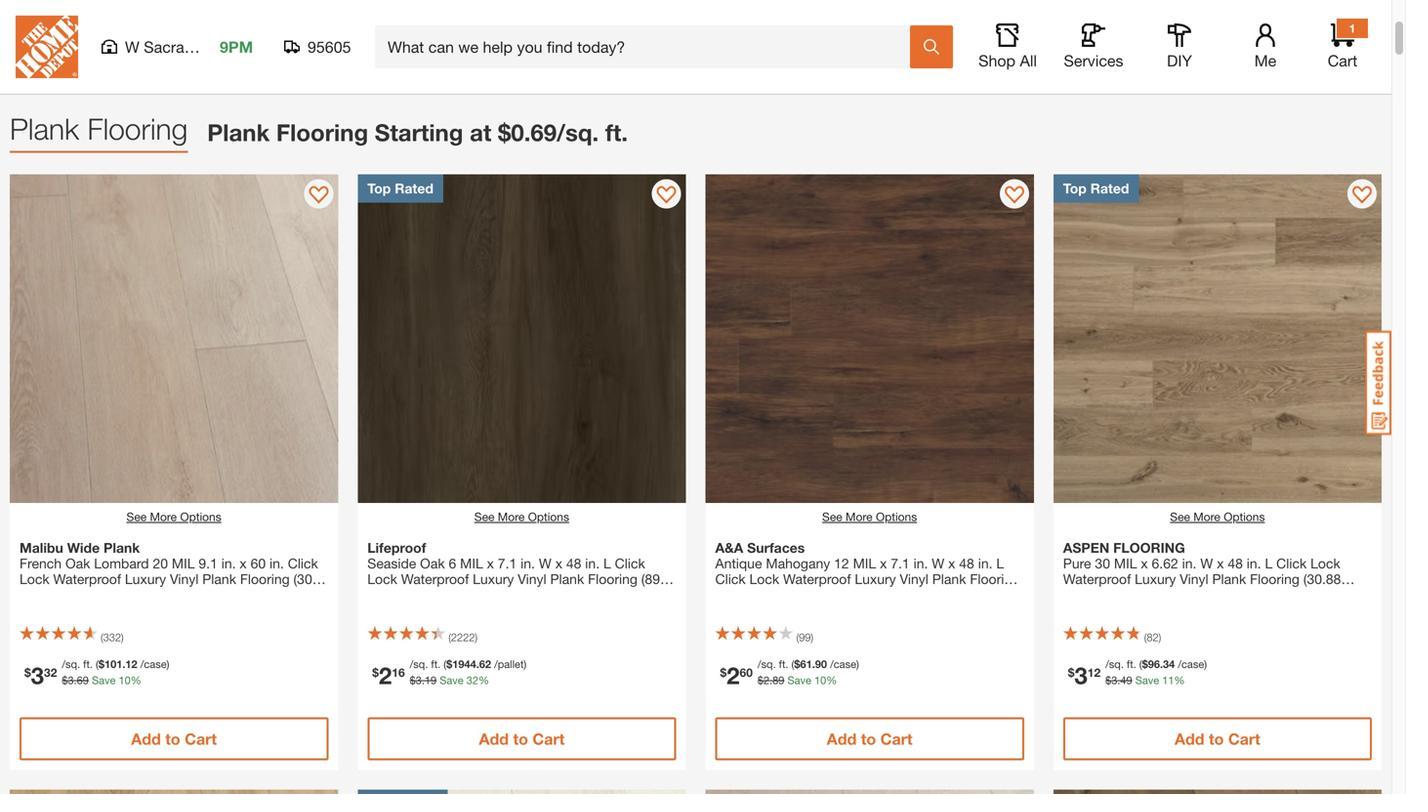 Task type: locate. For each thing, give the bounding box(es) containing it.
$ 3 12 /sq. ft. ( $ 96 . 34 /case ) $ 3 . 49 save 11 %
[[1068, 658, 1207, 689]]

% inside $ 2 16 /sq. ft. ( $ 1944 . 62 /pallet ) $ 3 . 19 save 32 %
[[479, 674, 489, 686]]

see more options up aspen flooring pure 30 mil x 6.62 in. w x 48 in. l click lock waterproof luxury vinyl plank flooring (30.88 sqft/case)
[[1170, 510, 1265, 523]]

3 add to cart from the left
[[827, 729, 913, 748]]

2 add to cart button from the left
[[367, 717, 676, 760]]

1 oak from the left
[[65, 555, 90, 571]]

cart up 'french oak dana point 20 mil 7.2 in. x 60 in. click lock waterproof luxury vinyl plank flooring (23.9 sq. ft./case)' image
[[881, 729, 913, 748]]

l inside a&a surfaces antique mahogany 12 mil x 7.1 in. w x 48 in. l click lock waterproof luxury vinyl plank flooring (23.8 sq. ft./case)
[[997, 555, 1004, 571]]

10 inside '$ 2 60 /sq. ft. ( $ 61 . 90 /case ) $ 2 . 89 save 10 %'
[[815, 674, 827, 686]]

4 vinyl from the left
[[1180, 571, 1209, 587]]

3 waterproof from the left
[[783, 571, 851, 587]]

4 waterproof from the left
[[1063, 571, 1131, 587]]

1 horizontal spatial oak
[[420, 555, 445, 571]]

4 mil from the left
[[1114, 555, 1137, 571]]

1 top from the left
[[367, 180, 391, 196]]

luxury right mahogany
[[855, 571, 896, 587]]

rated for 2
[[395, 180, 434, 196]]

3 options from the left
[[876, 510, 917, 523]]

$ 3 32 /sq. ft. ( $ 101 . 12 /case ) $ 3 . 69 save 10 %
[[24, 658, 169, 689]]

3 l from the left
[[1265, 555, 1273, 571]]

plank inside the lifeproof seaside oak 6 mil x 7.1 in. w x 48 in. l click lock waterproof luxury vinyl plank flooring (899 sqft/pallet)
[[550, 571, 584, 587]]

save inside $ 2 16 /sq. ft. ( $ 1944 . 62 /pallet ) $ 3 . 19 save 32 %
[[440, 674, 464, 686]]

4 options from the left
[[1224, 510, 1265, 523]]

lock inside malibu wide plank french oak lombard 20 mil 9.1 in. x 60 in. click lock waterproof luxury vinyl plank flooring (30.5 sq. ft./case)
[[20, 571, 49, 587]]

ft. inside $ 3 32 /sq. ft. ( $ 101 . 12 /case ) $ 3 . 69 save 10 %
[[83, 658, 93, 670]]

add
[[131, 729, 161, 748], [479, 729, 509, 748], [827, 729, 857, 748], [1175, 729, 1205, 748]]

ft. up "89"
[[779, 658, 789, 670]]

2 save from the left
[[440, 674, 464, 686]]

luxury
[[125, 571, 166, 587], [473, 571, 514, 587], [855, 571, 896, 587], [1135, 571, 1176, 587]]

/sq. for 16
[[410, 658, 428, 670]]

1 horizontal spatial /case
[[830, 658, 857, 670]]

1 10 from the left
[[119, 674, 131, 686]]

( left 1944
[[444, 658, 446, 670]]

/sq. up 69
[[62, 658, 80, 670]]

2 luxury from the left
[[473, 571, 514, 587]]

4 see more options link from the left
[[1170, 508, 1265, 525]]

1 add from the left
[[131, 729, 161, 748]]

2 inside $ 2 16 /sq. ft. ( $ 1944 . 62 /pallet ) $ 3 . 19 save 32 %
[[379, 661, 392, 689]]

% right 69
[[131, 674, 141, 686]]

% inside the $ 3 12 /sq. ft. ( $ 96 . 34 /case ) $ 3 . 49 save 11 %
[[1174, 674, 1185, 686]]

( left 61
[[792, 658, 794, 670]]

) inside $ 2 16 /sq. ft. ( $ 1944 . 62 /pallet ) $ 3 . 19 save 32 %
[[524, 658, 527, 670]]

options
[[180, 510, 221, 523], [528, 510, 569, 523], [876, 510, 917, 523], [1224, 510, 1265, 523]]

flooring left "pure"
[[970, 571, 1020, 587]]

2 see more options link from the left
[[474, 508, 569, 525]]

ft. up 69
[[83, 658, 93, 670]]

add to cart up rincon french oak 1/2 in. t x 7.5 in. w water resistant wire brushed engineered hardwood flooring (23.3 sq. ft./case) image
[[479, 729, 565, 748]]

60
[[251, 555, 266, 571], [740, 665, 753, 679]]

luxury inside malibu wide plank french oak lombard 20 mil 9.1 in. x 60 in. click lock waterproof luxury vinyl plank flooring (30.5 sq. ft./case)
[[125, 571, 166, 587]]

seaside
[[367, 555, 416, 571]]

) right 62
[[524, 658, 527, 670]]

add to cart button up 'french oak dana point 20 mil 7.2 in. x 60 in. click lock waterproof luxury vinyl plank flooring (23.9 sq. ft./case)' image
[[715, 717, 1024, 760]]

options for 2nd see more options link
[[528, 510, 569, 523]]

lifeproof
[[367, 539, 426, 556]]

save down 61
[[788, 674, 812, 686]]

ft./case) down french
[[42, 586, 91, 602]]

% for 60
[[827, 674, 837, 686]]

(
[[101, 631, 103, 643], [449, 631, 451, 643], [797, 631, 799, 643], [1144, 631, 1147, 643], [96, 658, 99, 670], [444, 658, 446, 670], [792, 658, 794, 670], [1140, 658, 1142, 670]]

$ 2 16 /sq. ft. ( $ 1944 . 62 /pallet ) $ 3 . 19 save 32 %
[[372, 658, 527, 689]]

10 inside $ 3 32 /sq. ft. ( $ 101 . 12 /case ) $ 3 . 69 save 10 %
[[119, 674, 131, 686]]

10 down the 90
[[815, 674, 827, 686]]

to up rincon french oak 1/2 in. t x 7.5 in. w water resistant wire brushed engineered hardwood flooring (23.3 sq. ft./case) image
[[513, 729, 528, 748]]

$ 2 60 /sq. ft. ( $ 61 . 90 /case ) $ 2 . 89 save 10 %
[[720, 658, 859, 689]]

3 see more options link from the left
[[822, 508, 917, 525]]

2 7.1 from the left
[[891, 555, 910, 571]]

cart up french oak alturas 20 mil 7.2 in. x 60 in. click lock waterproof luxury vinyl plank flooring (23.9 sq. ft./case) image
[[185, 729, 217, 748]]

ft. inside the $ 3 12 /sq. ft. ( $ 96 . 34 /case ) $ 3 . 49 save 11 %
[[1127, 658, 1137, 670]]

3 inside $ 2 16 /sq. ft. ( $ 1944 . 62 /pallet ) $ 3 . 19 save 32 %
[[416, 674, 422, 686]]

see up flooring
[[1170, 510, 1191, 523]]

20
[[153, 555, 168, 571]]

( up '$ 2 60 /sq. ft. ( $ 61 . 90 /case ) $ 2 . 89 save 10 %'
[[797, 631, 799, 643]]

% down 62
[[479, 674, 489, 686]]

30
[[1095, 555, 1111, 571]]

2 top rated from the left
[[1063, 180, 1129, 196]]

lock inside the lifeproof seaside oak 6 mil x 7.1 in. w x 48 in. l click lock waterproof luxury vinyl plank flooring (899 sqft/pallet)
[[367, 571, 397, 587]]

0 horizontal spatial 2
[[379, 661, 392, 689]]

$
[[99, 658, 105, 670], [446, 658, 452, 670], [794, 658, 800, 670], [1142, 658, 1148, 670], [24, 665, 31, 679], [372, 665, 379, 679], [720, 665, 727, 679], [1068, 665, 1075, 679], [62, 674, 68, 686], [410, 674, 416, 686], [758, 674, 764, 686], [1106, 674, 1112, 686]]

1 vertical spatial 60
[[740, 665, 753, 679]]

12 left 49 at the bottom right of the page
[[1088, 665, 1101, 679]]

seaside oak 6 mil x 7.1 in. w x 48 in. l click lock waterproof luxury vinyl plank flooring (899 sqft/pallet) image
[[358, 174, 686, 503]]

3 see more options from the left
[[822, 510, 917, 523]]

1 top rated from the left
[[367, 180, 434, 196]]

sq. inside a&a surfaces antique mahogany 12 mil x 7.1 in. w x 48 in. l click lock waterproof luxury vinyl plank flooring (23.8 sq. ft./case)
[[749, 586, 768, 602]]

2 to from the left
[[513, 729, 528, 748]]

/case right the 101
[[140, 658, 167, 670]]

3 in. from the left
[[521, 555, 535, 571]]

see more options link
[[127, 508, 221, 525], [474, 508, 569, 525], [822, 508, 917, 525], [1170, 508, 1265, 525]]

/case for luxury
[[140, 658, 167, 670]]

3 mil from the left
[[853, 555, 876, 571]]

sq. inside malibu wide plank french oak lombard 20 mil 9.1 in. x 60 in. click lock waterproof luxury vinyl plank flooring (30.5 sq. ft./case)
[[20, 586, 38, 602]]

% for 12
[[1174, 674, 1185, 686]]

3
[[31, 661, 44, 689], [1075, 661, 1088, 689], [68, 674, 74, 686], [416, 674, 422, 686], [1112, 674, 1118, 686]]

cart 1
[[1328, 21, 1358, 70]]

(23.8
[[715, 586, 746, 602]]

a&a
[[715, 539, 744, 556]]

oak inside malibu wide plank french oak lombard 20 mil 9.1 in. x 60 in. click lock waterproof luxury vinyl plank flooring (30.5 sq. ft./case)
[[65, 555, 90, 571]]

see more options
[[127, 510, 221, 523], [474, 510, 569, 523], [822, 510, 917, 523], [1170, 510, 1265, 523]]

0 horizontal spatial top
[[367, 180, 391, 196]]

6 in. from the left
[[978, 555, 993, 571]]

1 horizontal spatial ft./case)
[[772, 586, 821, 602]]

waterproof inside aspen flooring pure 30 mil x 6.62 in. w x 48 in. l click lock waterproof luxury vinyl plank flooring (30.88 sqft/case)
[[1063, 571, 1131, 587]]

ft. up 19
[[431, 658, 441, 670]]

waterproof inside malibu wide plank french oak lombard 20 mil 9.1 in. x 60 in. click lock waterproof luxury vinyl plank flooring (30.5 sq. ft./case)
[[53, 571, 121, 587]]

click inside the lifeproof seaside oak 6 mil x 7.1 in. w x 48 in. l click lock waterproof luxury vinyl plank flooring (899 sqft/pallet)
[[615, 555, 645, 571]]

add to cart button up cardiff maple 1/2 in. t x 7.5 in. w water resistant wire brushed engineered hardwood flooring (23.3 sq. ft./case) image
[[1063, 717, 1372, 760]]

1 horizontal spatial top
[[1063, 180, 1087, 196]]

see
[[127, 510, 147, 523], [474, 510, 495, 523], [822, 510, 843, 523], [1170, 510, 1191, 523]]

2 ft./case) from the left
[[772, 586, 821, 602]]

l left (899
[[604, 555, 611, 571]]

32 down 1944
[[467, 674, 479, 686]]

48
[[566, 555, 582, 571], [959, 555, 975, 571], [1228, 555, 1243, 571]]

2 horizontal spatial 12
[[1088, 665, 1101, 679]]

save inside the $ 3 12 /sq. ft. ( $ 96 . 34 /case ) $ 3 . 49 save 11 %
[[1136, 674, 1160, 686]]

/sq. inside the $ 3 12 /sq. ft. ( $ 96 . 34 /case ) $ 3 . 49 save 11 %
[[1106, 658, 1124, 670]]

see more options for 4th see more options link from the right
[[127, 510, 221, 523]]

feedback link image
[[1365, 330, 1392, 436]]

vinyl inside aspen flooring pure 30 mil x 6.62 in. w x 48 in. l click lock waterproof luxury vinyl plank flooring (30.88 sqft/case)
[[1180, 571, 1209, 587]]

to up cardiff maple 1/2 in. t x 7.5 in. w water resistant wire brushed engineered hardwood flooring (23.3 sq. ft./case) image
[[1209, 729, 1224, 748]]

to up french oak alturas 20 mil 7.2 in. x 60 in. click lock waterproof luxury vinyl plank flooring (23.9 sq. ft./case) image
[[165, 729, 180, 748]]

2 % from the left
[[479, 674, 489, 686]]

cart up rincon french oak 1/2 in. t x 7.5 in. w water resistant wire brushed engineered hardwood flooring (23.3 sq. ft./case) image
[[533, 729, 565, 748]]

1 ft./case) from the left
[[42, 586, 91, 602]]

( inside $ 2 16 /sq. ft. ( $ 1944 . 62 /pallet ) $ 3 . 19 save 32 %
[[444, 658, 446, 670]]

48 inside the lifeproof seaside oak 6 mil x 7.1 in. w x 48 in. l click lock waterproof luxury vinyl plank flooring (899 sqft/pallet)
[[566, 555, 582, 571]]

lock inside a&a surfaces antique mahogany 12 mil x 7.1 in. w x 48 in. l click lock waterproof luxury vinyl plank flooring (23.8 sq. ft./case)
[[750, 571, 780, 587]]

2 10 from the left
[[815, 674, 827, 686]]

60 left "89"
[[740, 665, 753, 679]]

99
[[799, 631, 811, 643]]

1 horizontal spatial sq.
[[749, 586, 768, 602]]

( left the 96
[[1140, 658, 1142, 670]]

save down 1944
[[440, 674, 464, 686]]

% inside $ 3 32 /sq. ft. ( $ 101 . 12 /case ) $ 3 . 69 save 10 %
[[131, 674, 141, 686]]

cart up cardiff maple 1/2 in. t x 7.5 in. w water resistant wire brushed engineered hardwood flooring (23.3 sq. ft./case) image
[[1229, 729, 1261, 748]]

4 see more options from the left
[[1170, 510, 1265, 523]]

more up the lifeproof seaside oak 6 mil x 7.1 in. w x 48 in. l click lock waterproof luxury vinyl plank flooring (899 sqft/pallet)
[[498, 510, 525, 523]]

% for 32
[[131, 674, 141, 686]]

2 oak from the left
[[420, 555, 445, 571]]

5 x from the left
[[949, 555, 956, 571]]

%
[[131, 674, 141, 686], [479, 674, 489, 686], [827, 674, 837, 686], [1174, 674, 1185, 686]]

( inside '$ 2 60 /sq. ft. ( $ 61 . 90 /case ) $ 2 . 89 save 10 %'
[[792, 658, 794, 670]]

w inside the lifeproof seaside oak 6 mil x 7.1 in. w x 48 in. l click lock waterproof luxury vinyl plank flooring (899 sqft/pallet)
[[539, 555, 552, 571]]

48 for 3
[[1228, 555, 1243, 571]]

vinyl for plank
[[170, 571, 199, 587]]

/sq. inside $ 3 32 /sq. ft. ( $ 101 . 12 /case ) $ 3 . 69 save 10 %
[[62, 658, 80, 670]]

12 right the 101
[[125, 658, 137, 670]]

click inside aspen flooring pure 30 mil x 6.62 in. w x 48 in. l click lock waterproof luxury vinyl plank flooring (30.88 sqft/case)
[[1277, 555, 1307, 571]]

7.1 inside the lifeproof seaside oak 6 mil x 7.1 in. w x 48 in. l click lock waterproof luxury vinyl plank flooring (899 sqft/pallet)
[[498, 555, 517, 571]]

12 inside $ 3 32 /sq. ft. ( $ 101 . 12 /case ) $ 3 . 69 save 10 %
[[125, 658, 137, 670]]

3 for 12
[[1112, 674, 1118, 686]]

see up mahogany
[[822, 510, 843, 523]]

2 48 from the left
[[959, 555, 975, 571]]

1 horizontal spatial 60
[[740, 665, 753, 679]]

101
[[105, 658, 122, 670]]

1 horizontal spatial 2
[[727, 661, 740, 689]]

2 l from the left
[[997, 555, 1004, 571]]

48 inside aspen flooring pure 30 mil x 6.62 in. w x 48 in. l click lock waterproof luxury vinyl plank flooring (30.88 sqft/case)
[[1228, 555, 1243, 571]]

1 /sq. from the left
[[62, 658, 80, 670]]

mil right 30
[[1114, 555, 1137, 571]]

lock
[[1311, 555, 1341, 571], [20, 571, 49, 587], [367, 571, 397, 587], [750, 571, 780, 587]]

1 save from the left
[[92, 674, 116, 686]]

0 horizontal spatial 12
[[125, 658, 137, 670]]

see more options link up 20
[[127, 508, 221, 525]]

10 for 3
[[119, 674, 131, 686]]

1 luxury from the left
[[125, 571, 166, 587]]

/sq. inside '$ 2 60 /sq. ft. ( $ 61 . 90 /case ) $ 2 . 89 save 10 %'
[[758, 658, 776, 670]]

3 save from the left
[[788, 674, 812, 686]]

click for (30.5
[[288, 555, 318, 571]]

ft./case) inside a&a surfaces antique mahogany 12 mil x 7.1 in. w x 48 in. l click lock waterproof luxury vinyl plank flooring (23.8 sq. ft./case)
[[772, 586, 821, 602]]

ft. for 60
[[779, 658, 789, 670]]

12 inside a&a surfaces antique mahogany 12 mil x 7.1 in. w x 48 in. l click lock waterproof luxury vinyl plank flooring (23.8 sq. ft./case)
[[834, 555, 849, 571]]

click for (899
[[615, 555, 645, 571]]

ft. up 49 at the bottom right of the page
[[1127, 658, 1137, 670]]

see more options up the lifeproof seaside oak 6 mil x 7.1 in. w x 48 in. l click lock waterproof luxury vinyl plank flooring (899 sqft/pallet)
[[474, 510, 569, 523]]

see more options up 20
[[127, 510, 221, 523]]

( inside the $ 3 12 /sq. ft. ( $ 96 . 34 /case ) $ 3 . 49 save 11 %
[[1140, 658, 1142, 670]]

luxury for pure
[[1135, 571, 1176, 587]]

see more options link up a&a surfaces antique mahogany 12 mil x 7.1 in. w x 48 in. l click lock waterproof luxury vinyl plank flooring (23.8 sq. ft./case)
[[822, 508, 917, 525]]

/case inside $ 3 32 /sq. ft. ( $ 101 . 12 /case ) $ 3 . 69 save 10 %
[[140, 658, 167, 670]]

1 mil from the left
[[172, 555, 195, 571]]

1 to from the left
[[165, 729, 180, 748]]

options up a&a surfaces antique mahogany 12 mil x 7.1 in. w x 48 in. l click lock waterproof luxury vinyl plank flooring (23.8 sq. ft./case)
[[876, 510, 917, 523]]

diy button
[[1149, 23, 1211, 70]]

2 x from the left
[[487, 555, 494, 571]]

ft. inside $ 2 16 /sq. ft. ( $ 1944 . 62 /pallet ) $ 3 . 19 save 32 %
[[431, 658, 441, 670]]

save inside $ 3 32 /sq. ft. ( $ 101 . 12 /case ) $ 3 . 69 save 10 %
[[92, 674, 116, 686]]

plank
[[10, 111, 79, 146], [207, 118, 270, 146], [104, 539, 140, 556], [202, 571, 236, 587], [550, 571, 584, 587], [932, 571, 966, 587], [1213, 571, 1247, 587]]

0 horizontal spatial 7.1
[[498, 555, 517, 571]]

2 top from the left
[[1063, 180, 1087, 196]]

1 horizontal spatial top rated
[[1063, 180, 1129, 196]]

48 inside a&a surfaces antique mahogany 12 mil x 7.1 in. w x 48 in. l click lock waterproof luxury vinyl plank flooring (23.8 sq. ft./case)
[[959, 555, 975, 571]]

2 horizontal spatial l
[[1265, 555, 1273, 571]]

lock for seaside oak 6 mil x 7.1 in. w x 48 in. l click lock waterproof luxury vinyl plank flooring (899 sqft/pallet)
[[367, 571, 397, 587]]

more up a&a surfaces antique mahogany 12 mil x 7.1 in. w x 48 in. l click lock waterproof luxury vinyl plank flooring (23.8 sq. ft./case)
[[846, 510, 873, 523]]

3 add from the left
[[827, 729, 857, 748]]

add up 'french oak dana point 20 mil 7.2 in. x 60 in. click lock waterproof luxury vinyl plank flooring (23.9 sq. ft./case)' image
[[827, 729, 857, 748]]

add to cart button up rincon french oak 1/2 in. t x 7.5 in. w water resistant wire brushed engineered hardwood flooring (23.3 sq. ft./case) image
[[367, 717, 676, 760]]

options up 9.1
[[180, 510, 221, 523]]

mil inside the lifeproof seaside oak 6 mil x 7.1 in. w x 48 in. l click lock waterproof luxury vinyl plank flooring (899 sqft/pallet)
[[460, 555, 483, 571]]

1 see more options from the left
[[127, 510, 221, 523]]

options for second see more options link from right
[[876, 510, 917, 523]]

add to cart button up french oak alturas 20 mil 7.2 in. x 60 in. click lock waterproof luxury vinyl plank flooring (23.9 sq. ft./case) image
[[20, 717, 328, 760]]

0 horizontal spatial 60
[[251, 555, 266, 571]]

waterproof
[[53, 571, 121, 587], [401, 571, 469, 587], [783, 571, 851, 587], [1063, 571, 1131, 587]]

1 horizontal spatial display image
[[1005, 186, 1024, 206]]

flooring tools & materials image
[[938, 0, 982, 26]]

l
[[604, 555, 611, 571], [997, 555, 1004, 571], [1265, 555, 1273, 571]]

7 in. from the left
[[1182, 555, 1197, 571]]

see more options for fourth see more options link from the left
[[1170, 510, 1265, 523]]

1 see more options link from the left
[[127, 508, 221, 525]]

flooring inside malibu wide plank french oak lombard 20 mil 9.1 in. x 60 in. click lock waterproof luxury vinyl plank flooring (30.5 sq. ft./case)
[[240, 571, 290, 587]]

2 vinyl from the left
[[518, 571, 547, 587]]

in.
[[221, 555, 236, 571], [270, 555, 284, 571], [521, 555, 535, 571], [585, 555, 600, 571], [914, 555, 928, 571], [978, 555, 993, 571], [1182, 555, 1197, 571], [1247, 555, 1262, 571]]

/sq.
[[62, 658, 80, 670], [410, 658, 428, 670], [758, 658, 776, 670], [1106, 658, 1124, 670]]

3 /case from the left
[[1178, 658, 1205, 670]]

mil inside malibu wide plank french oak lombard 20 mil 9.1 in. x 60 in. click lock waterproof luxury vinyl plank flooring (30.5 sq. ft./case)
[[172, 555, 195, 571]]

3 luxury from the left
[[855, 571, 896, 587]]

waterproof for pure
[[1063, 571, 1131, 587]]

/sq. up 19
[[410, 658, 428, 670]]

luxury left 9.1
[[125, 571, 166, 587]]

32
[[44, 665, 57, 679], [467, 674, 479, 686]]

w sacramento 9pm
[[125, 38, 253, 56]]

top for 2
[[367, 180, 391, 196]]

see up the lifeproof seaside oak 6 mil x 7.1 in. w x 48 in. l click lock waterproof luxury vinyl plank flooring (899 sqft/pallet)
[[474, 510, 495, 523]]

0 horizontal spatial display image
[[309, 186, 328, 206]]

1 48 from the left
[[566, 555, 582, 571]]

2 in. from the left
[[270, 555, 284, 571]]

1 display image from the left
[[309, 186, 328, 206]]

/case inside '$ 2 60 /sq. ft. ( $ 61 . 90 /case ) $ 2 . 89 save 10 %'
[[830, 658, 857, 670]]

lock inside aspen flooring pure 30 mil x 6.62 in. w x 48 in. l click lock waterproof luxury vinyl plank flooring (30.88 sqft/case)
[[1311, 555, 1341, 571]]

1 sq. from the left
[[20, 586, 38, 602]]

0 horizontal spatial l
[[604, 555, 611, 571]]

) up the 101
[[121, 631, 124, 643]]

0 horizontal spatial oak
[[65, 555, 90, 571]]

2 waterproof from the left
[[401, 571, 469, 587]]

0 vertical spatial 60
[[251, 555, 266, 571]]

0 horizontal spatial rated
[[395, 180, 434, 196]]

96
[[1148, 658, 1160, 670]]

malibu
[[20, 539, 63, 556]]

61
[[800, 658, 812, 670]]

surfaces
[[747, 539, 805, 556]]

2 options from the left
[[528, 510, 569, 523]]

mil right 20
[[172, 555, 195, 571]]

add to cart button
[[20, 717, 328, 760], [367, 717, 676, 760], [715, 717, 1024, 760], [1063, 717, 1372, 760]]

2 horizontal spatial display image
[[1353, 186, 1372, 206]]

3 display image from the left
[[1353, 186, 1372, 206]]

3 to from the left
[[861, 729, 876, 748]]

plank flooring image
[[10, 0, 54, 26]]

2 more from the left
[[498, 510, 525, 523]]

luxury down flooring
[[1135, 571, 1176, 587]]

l left (30.88
[[1265, 555, 1273, 571]]

0 horizontal spatial ft./case)
[[42, 586, 91, 602]]

diy
[[1167, 51, 1192, 70]]

click inside malibu wide plank french oak lombard 20 mil 9.1 in. x 60 in. click lock waterproof luxury vinyl plank flooring (30.5 sq. ft./case)
[[288, 555, 318, 571]]

services button
[[1063, 23, 1125, 70]]

mil right 6
[[460, 555, 483, 571]]

flooring left (30.5
[[240, 571, 290, 587]]

options for 4th see more options link from the right
[[180, 510, 221, 523]]

)
[[121, 631, 124, 643], [475, 631, 478, 643], [811, 631, 814, 643], [1159, 631, 1162, 643], [167, 658, 169, 670], [524, 658, 527, 670], [857, 658, 859, 670], [1205, 658, 1207, 670]]

luxury inside the lifeproof seaside oak 6 mil x 7.1 in. w x 48 in. l click lock waterproof luxury vinyl plank flooring (899 sqft/pallet)
[[473, 571, 514, 587]]

34
[[1163, 658, 1175, 670]]

90
[[815, 658, 827, 670]]

cart down "1"
[[1328, 51, 1358, 70]]

display image
[[309, 186, 328, 206], [1005, 186, 1024, 206], [1353, 186, 1372, 206]]

add to cart up cardiff maple 1/2 in. t x 7.5 in. w water resistant wire brushed engineered hardwood flooring (23.3 sq. ft./case) image
[[1175, 729, 1261, 748]]

wide
[[67, 539, 100, 556]]

save inside '$ 2 60 /sq. ft. ( $ 61 . 90 /case ) $ 2 . 89 save 10 %'
[[788, 674, 812, 686]]

see more options link up the lifeproof seaside oak 6 mil x 7.1 in. w x 48 in. l click lock waterproof luxury vinyl plank flooring (899 sqft/pallet)
[[474, 508, 569, 525]]

1 horizontal spatial rated
[[1091, 180, 1129, 196]]

see more options up a&a surfaces antique mahogany 12 mil x 7.1 in. w x 48 in. l click lock waterproof luxury vinyl plank flooring (23.8 sq. ft./case)
[[822, 510, 917, 523]]

oak left 6
[[420, 555, 445, 571]]

0 horizontal spatial 32
[[44, 665, 57, 679]]

3 % from the left
[[827, 674, 837, 686]]

1 horizontal spatial 48
[[959, 555, 975, 571]]

lombard
[[94, 555, 149, 571]]

luxury inside aspen flooring pure 30 mil x 6.62 in. w x 48 in. l click lock waterproof luxury vinyl plank flooring (30.88 sqft/case)
[[1135, 571, 1176, 587]]

(899
[[642, 571, 668, 587]]

antique mahogany 12 mil x 7.1 in. w x 48 in. l click lock waterproof luxury vinyl plank flooring (23.8 sq. ft./case) image
[[706, 174, 1034, 503]]

2 /sq. from the left
[[410, 658, 428, 670]]

l inside the lifeproof seaside oak 6 mil x 7.1 in. w x 48 in. l click lock waterproof luxury vinyl plank flooring (899 sqft/pallet)
[[604, 555, 611, 571]]

1 horizontal spatial 10
[[815, 674, 827, 686]]

/case right 34
[[1178, 658, 1205, 670]]

2 horizontal spatial /case
[[1178, 658, 1205, 670]]

1 horizontal spatial 12
[[834, 555, 849, 571]]

/sq. up "89"
[[758, 658, 776, 670]]

see more options link up aspen flooring pure 30 mil x 6.62 in. w x 48 in. l click lock waterproof luxury vinyl plank flooring (30.88 sqft/case)
[[1170, 508, 1265, 525]]

save down the 96
[[1136, 674, 1160, 686]]

1 7.1 from the left
[[498, 555, 517, 571]]

0 horizontal spatial 48
[[566, 555, 582, 571]]

3 vinyl from the left
[[900, 571, 929, 587]]

save down the 101
[[92, 674, 116, 686]]

add up cardiff maple 1/2 in. t x 7.5 in. w water resistant wire brushed engineered hardwood flooring (23.3 sq. ft./case) image
[[1175, 729, 1205, 748]]

ft.
[[605, 118, 628, 146], [83, 658, 93, 670], [431, 658, 441, 670], [779, 658, 789, 670], [1127, 658, 1137, 670]]

cart for 2nd the add to cart button from left
[[533, 729, 565, 748]]

flooring left (899
[[588, 571, 638, 587]]

2
[[379, 661, 392, 689], [727, 661, 740, 689], [764, 674, 770, 686]]

4 add from the left
[[1175, 729, 1205, 748]]

1 % from the left
[[131, 674, 141, 686]]

8 in. from the left
[[1247, 555, 1262, 571]]

add to cart up 'french oak dana point 20 mil 7.2 in. x 60 in. click lock waterproof luxury vinyl plank flooring (23.9 sq. ft./case)' image
[[827, 729, 913, 748]]

10 down the 101
[[119, 674, 131, 686]]

4 save from the left
[[1136, 674, 1160, 686]]

2 sq. from the left
[[749, 586, 768, 602]]

12
[[834, 555, 849, 571], [125, 658, 137, 670], [1088, 665, 1101, 679]]

% inside '$ 2 60 /sq. ft. ( $ 61 . 90 /case ) $ 2 . 89 save 10 %'
[[827, 674, 837, 686]]

the home depot logo image
[[16, 16, 78, 78]]

l inside aspen flooring pure 30 mil x 6.62 in. w x 48 in. l click lock waterproof luxury vinyl plank flooring (30.88 sqft/case)
[[1265, 555, 1273, 571]]

1 horizontal spatial 7.1
[[891, 555, 910, 571]]

waterproof inside the lifeproof seaside oak 6 mil x 7.1 in. w x 48 in. l click lock waterproof luxury vinyl plank flooring (899 sqft/pallet)
[[401, 571, 469, 587]]

% down 34
[[1174, 674, 1185, 686]]

2 horizontal spatial 48
[[1228, 555, 1243, 571]]

save for 32
[[92, 674, 116, 686]]

mahogany
[[766, 555, 830, 571]]

/sq. up 49 at the bottom right of the page
[[1106, 658, 1124, 670]]

32 inside $ 2 16 /sq. ft. ( $ 1944 . 62 /pallet ) $ 3 . 19 save 32 %
[[467, 674, 479, 686]]

l left "pure"
[[997, 555, 1004, 571]]

3 48 from the left
[[1228, 555, 1243, 571]]

w
[[125, 38, 139, 56], [539, 555, 552, 571], [932, 555, 945, 571], [1201, 555, 1213, 571]]

1 horizontal spatial l
[[997, 555, 1004, 571]]

12 inside the $ 3 12 /sq. ft. ( $ 96 . 34 /case ) $ 3 . 49 save 11 %
[[1088, 665, 1101, 679]]

waterproof down "aspen"
[[1063, 571, 1131, 587]]

to up 'french oak dana point 20 mil 7.2 in. x 60 in. click lock waterproof luxury vinyl plank flooring (23.9 sq. ft./case)' image
[[861, 729, 876, 748]]

vinyl for pure
[[1180, 571, 1209, 587]]

french oak dana point 20 mil 7.2 in. x 60 in. click lock waterproof luxury vinyl plank flooring (23.9 sq. ft./case) image
[[706, 789, 1034, 794]]

2 see from the left
[[474, 510, 495, 523]]

top rated
[[367, 180, 434, 196], [1063, 180, 1129, 196]]

2 mil from the left
[[460, 555, 483, 571]]

mil right mahogany
[[853, 555, 876, 571]]

vinyl inside the lifeproof seaside oak 6 mil x 7.1 in. w x 48 in. l click lock waterproof luxury vinyl plank flooring (899 sqft/pallet)
[[518, 571, 547, 587]]

69
[[77, 674, 89, 686]]

ft. inside '$ 2 60 /sq. ft. ( $ 61 . 90 /case ) $ 2 . 89 save 10 %'
[[779, 658, 789, 670]]

waterproof for oak
[[401, 571, 469, 587]]

french
[[20, 555, 62, 571]]

2 /case from the left
[[830, 658, 857, 670]]

more up 20
[[150, 510, 177, 523]]

) right 34
[[1205, 658, 1207, 670]]

1 options from the left
[[180, 510, 221, 523]]

to
[[165, 729, 180, 748], [513, 729, 528, 748], [861, 729, 876, 748], [1209, 729, 1224, 748]]

32 left 69
[[44, 665, 57, 679]]

) right the 90
[[857, 658, 859, 670]]

2 see more options from the left
[[474, 510, 569, 523]]

waterproof down lifeproof
[[401, 571, 469, 587]]

see more options for second see more options link from right
[[822, 510, 917, 523]]

add to cart
[[131, 729, 217, 748], [479, 729, 565, 748], [827, 729, 913, 748], [1175, 729, 1261, 748]]

0 horizontal spatial 10
[[119, 674, 131, 686]]

/sq. inside $ 2 16 /sq. ft. ( $ 1944 . 62 /pallet ) $ 3 . 19 save 32 %
[[410, 658, 428, 670]]

( 82 )
[[1144, 631, 1162, 643]]

more
[[150, 510, 177, 523], [498, 510, 525, 523], [846, 510, 873, 523], [1194, 510, 1221, 523]]

cart
[[1328, 51, 1358, 70], [185, 729, 217, 748], [533, 729, 565, 748], [881, 729, 913, 748], [1229, 729, 1261, 748]]

ft./case) down mahogany
[[772, 586, 821, 602]]

1 l from the left
[[604, 555, 611, 571]]

add up rincon french oak 1/2 in. t x 7.5 in. w water resistant wire brushed engineered hardwood flooring (23.3 sq. ft./case) image
[[479, 729, 509, 748]]

95605 button
[[284, 37, 352, 57]]

) up 1944
[[475, 631, 478, 643]]

rated
[[395, 180, 434, 196], [1091, 180, 1129, 196]]

0 horizontal spatial /case
[[140, 658, 167, 670]]

( left the 101
[[96, 658, 99, 670]]

options up aspen flooring pure 30 mil x 6.62 in. w x 48 in. l click lock waterproof luxury vinyl plank flooring (30.88 sqft/case)
[[1224, 510, 1265, 523]]

vinyl inside malibu wide plank french oak lombard 20 mil 9.1 in. x 60 in. click lock waterproof luxury vinyl plank flooring (30.5 sq. ft./case)
[[170, 571, 199, 587]]

4 /sq. from the left
[[1106, 658, 1124, 670]]

(30.88
[[1304, 571, 1342, 587]]

2 add to cart from the left
[[479, 729, 565, 748]]

1 x from the left
[[240, 555, 247, 571]]

1 horizontal spatial 32
[[467, 674, 479, 686]]

/case right the 90
[[830, 658, 857, 670]]

3 see from the left
[[822, 510, 843, 523]]

.
[[122, 658, 125, 670], [476, 658, 479, 670], [812, 658, 815, 670], [1160, 658, 1163, 670], [74, 674, 77, 686], [422, 674, 425, 686], [770, 674, 773, 686], [1118, 674, 1121, 686]]

see up lombard on the left bottom of page
[[127, 510, 147, 523]]

/case inside the $ 3 12 /sq. ft. ( $ 96 . 34 /case ) $ 3 . 49 save 11 %
[[1178, 658, 1205, 670]]

0 horizontal spatial sq.
[[20, 586, 38, 602]]

12 right mahogany
[[834, 555, 849, 571]]

10
[[119, 674, 131, 686], [815, 674, 827, 686]]

62
[[479, 658, 491, 670]]

options up the lifeproof seaside oak 6 mil x 7.1 in. w x 48 in. l click lock waterproof luxury vinyl plank flooring (899 sqft/pallet)
[[528, 510, 569, 523]]

4 luxury from the left
[[1135, 571, 1176, 587]]

luxury right 6
[[473, 571, 514, 587]]

1 waterproof from the left
[[53, 571, 121, 587]]

top for 3
[[1063, 180, 1087, 196]]

2 rated from the left
[[1091, 180, 1129, 196]]

1 /case from the left
[[140, 658, 167, 670]]

waterproof down surfaces at the bottom of the page
[[783, 571, 851, 587]]

1 vinyl from the left
[[170, 571, 199, 587]]

ft. for 32
[[83, 658, 93, 670]]

16
[[392, 665, 405, 679]]

0 horizontal spatial top rated
[[367, 180, 434, 196]]

shop all button
[[977, 23, 1039, 70]]



Task type: describe. For each thing, give the bounding box(es) containing it.
( inside $ 3 32 /sq. ft. ( $ 101 . 12 /case ) $ 3 . 69 save 10 %
[[96, 658, 99, 670]]

pure
[[1063, 555, 1092, 571]]

l for 2
[[604, 555, 611, 571]]

4 add to cart button from the left
[[1063, 717, 1372, 760]]

flooring
[[1114, 539, 1185, 556]]

cart for 4th the add to cart button from the right
[[185, 729, 217, 748]]

display image for 3
[[309, 186, 328, 206]]

plank inside a&a surfaces antique mahogany 12 mil x 7.1 in. w x 48 in. l click lock waterproof luxury vinyl plank flooring (23.8 sq. ft./case)
[[932, 571, 966, 587]]

waterproof inside a&a surfaces antique mahogany 12 mil x 7.1 in. w x 48 in. l click lock waterproof luxury vinyl plank flooring (23.8 sq. ft./case)
[[783, 571, 851, 587]]

1 add to cart from the left
[[131, 729, 217, 748]]

6.62
[[1152, 555, 1179, 571]]

cart for 3rd the add to cart button
[[881, 729, 913, 748]]

/sq. for 12
[[1106, 658, 1124, 670]]

malibu wide plank french oak lombard 20 mil 9.1 in. x 60 in. click lock waterproof luxury vinyl plank flooring (30.5 sq. ft./case)
[[20, 539, 324, 602]]

) up the 96
[[1159, 631, 1162, 643]]

sqft/pallet)
[[367, 586, 432, 602]]

aspen
[[1063, 539, 1110, 556]]

save for 60
[[788, 674, 812, 686]]

shop all
[[979, 51, 1037, 70]]

48 for 2
[[566, 555, 582, 571]]

1 more from the left
[[150, 510, 177, 523]]

flooring inside a&a surfaces antique mahogany 12 mil x 7.1 in. w x 48 in. l click lock waterproof luxury vinyl plank flooring (23.8 sq. ft./case)
[[970, 571, 1020, 587]]

2 for 16
[[379, 661, 392, 689]]

w inside aspen flooring pure 30 mil x 6.62 in. w x 48 in. l click lock waterproof luxury vinyl plank flooring (30.88 sqft/case)
[[1201, 555, 1213, 571]]

a&a surfaces antique mahogany 12 mil x 7.1 in. w x 48 in. l click lock waterproof luxury vinyl plank flooring (23.8 sq. ft./case)
[[715, 539, 1020, 602]]

3 for 16
[[416, 674, 422, 686]]

plank flooring
[[10, 111, 188, 146]]

vinyl inside a&a surfaces antique mahogany 12 mil x 7.1 in. w x 48 in. l click lock waterproof luxury vinyl plank flooring (23.8 sq. ft./case)
[[900, 571, 929, 587]]

sqft/case)
[[1063, 586, 1124, 602]]

luxury for oak
[[473, 571, 514, 587]]

options for fourth see more options link from the left
[[1224, 510, 1265, 523]]

flooring down 95605 button
[[276, 118, 368, 146]]

2 for 60
[[727, 661, 740, 689]]

flooring inside aspen flooring pure 30 mil x 6.62 in. w x 48 in. l click lock waterproof luxury vinyl plank flooring (30.88 sqft/case)
[[1250, 571, 1300, 587]]

) up 61
[[811, 631, 814, 643]]

4 x from the left
[[880, 555, 887, 571]]

) inside the $ 3 12 /sq. ft. ( $ 96 . 34 /case ) $ 3 . 49 save 11 %
[[1205, 658, 1207, 670]]

32 inside $ 3 32 /sq. ft. ( $ 101 . 12 /case ) $ 3 . 69 save 10 %
[[44, 665, 57, 679]]

mil inside aspen flooring pure 30 mil x 6.62 in. w x 48 in. l click lock waterproof luxury vinyl plank flooring (30.88 sqft/case)
[[1114, 555, 1137, 571]]

5 in. from the left
[[914, 555, 928, 571]]

oak inside the lifeproof seaside oak 6 mil x 7.1 in. w x 48 in. l click lock waterproof luxury vinyl plank flooring (899 sqft/pallet)
[[420, 555, 445, 571]]

me
[[1255, 51, 1277, 70]]

rated for 3
[[1091, 180, 1129, 196]]

4 in. from the left
[[585, 555, 600, 571]]

display image for 2
[[1005, 186, 1024, 206]]

/sq. for 32
[[62, 658, 80, 670]]

( 332 )
[[101, 631, 124, 643]]

w inside a&a surfaces antique mahogany 12 mil x 7.1 in. w x 48 in. l click lock waterproof luxury vinyl plank flooring (23.8 sq. ft./case)
[[932, 555, 945, 571]]

3 x from the left
[[555, 555, 563, 571]]

2 add from the left
[[479, 729, 509, 748]]

( 99 )
[[797, 631, 814, 643]]

rincon french oak 1/2 in. t x 7.5 in. w water resistant wire brushed engineered hardwood flooring (23.3 sq. ft./case) image
[[358, 789, 686, 794]]

4 to from the left
[[1209, 729, 1224, 748]]

2222
[[451, 631, 475, 643]]

1 add to cart button from the left
[[20, 717, 328, 760]]

60 inside malibu wide plank french oak lombard 20 mil 9.1 in. x 60 in. click lock waterproof luxury vinyl plank flooring (30.5 sq. ft./case)
[[251, 555, 266, 571]]

3 add to cart button from the left
[[715, 717, 1024, 760]]

floor & wall tile image
[[474, 0, 518, 26]]

4 see from the left
[[1170, 510, 1191, 523]]

click for (30.88
[[1277, 555, 1307, 571]]

7.1 inside a&a surfaces antique mahogany 12 mil x 7.1 in. w x 48 in. l click lock waterproof luxury vinyl plank flooring (23.8 sq. ft./case)
[[891, 555, 910, 571]]

3 more from the left
[[846, 510, 873, 523]]

/case for waterproof
[[830, 658, 857, 670]]

4 more from the left
[[1194, 510, 1221, 523]]

( up $ 3 32 /sq. ft. ( $ 101 . 12 /case ) $ 3 . 69 save 10 % at left bottom
[[101, 631, 103, 643]]

save for 16
[[440, 674, 464, 686]]

What can we help you find today? search field
[[388, 26, 909, 67]]

waterproof for plank
[[53, 571, 121, 587]]

1944
[[452, 658, 476, 670]]

1
[[1349, 21, 1356, 35]]

) inside $ 3 32 /sq. ft. ( $ 101 . 12 /case ) $ 3 . 69 save 10 %
[[167, 658, 169, 670]]

6
[[449, 555, 456, 571]]

plank flooring starting at $0.69/sq. ft.
[[207, 118, 628, 146]]

french oak lombard 20 mil 9.1 in. x 60 in. click lock waterproof luxury vinyl plank flooring (30.5 sq. ft./case) image
[[10, 174, 338, 503]]

60 inside '$ 2 60 /sq. ft. ( $ 61 . 90 /case ) $ 2 . 89 save 10 %'
[[740, 665, 753, 679]]

luxury for plank
[[125, 571, 166, 587]]

ft. for 12
[[1127, 658, 1137, 670]]

ft. for 16
[[431, 658, 441, 670]]

6 x from the left
[[1141, 555, 1148, 571]]

lock for pure 30 mil x 6.62 in. w x 48 in. l click lock waterproof luxury vinyl plank flooring (30.88 sqft/case)
[[1311, 555, 1341, 571]]

1 see from the left
[[127, 510, 147, 523]]

aspen flooring pure 30 mil x 6.62 in. w x 48 in. l click lock waterproof luxury vinyl plank flooring (30.88 sqft/case)
[[1063, 539, 1342, 602]]

cart for first the add to cart button from right
[[1229, 729, 1261, 748]]

( up the $ 3 12 /sq. ft. ( $ 96 . 34 /case ) $ 3 . 49 save 11 %
[[1144, 631, 1147, 643]]

9pm
[[220, 38, 253, 56]]

french oak alturas 20 mil 7.2 in. x 60 in. click lock waterproof luxury vinyl plank flooring (23.9 sq. ft./case) image
[[10, 789, 338, 794]]

11
[[1163, 674, 1174, 686]]

plank inside aspen flooring pure 30 mil x 6.62 in. w x 48 in. l click lock waterproof luxury vinyl plank flooring (30.88 sqft/case)
[[1213, 571, 1247, 587]]

) inside '$ 2 60 /sq. ft. ( $ 61 . 90 /case ) $ 2 . 89 save 10 %'
[[857, 658, 859, 670]]

/sq. for 60
[[758, 658, 776, 670]]

( 2222 )
[[449, 631, 478, 643]]

lifeproof seaside oak 6 mil x 7.1 in. w x 48 in. l click lock waterproof luxury vinyl plank flooring (899 sqft/pallet)
[[367, 539, 668, 602]]

95605
[[308, 38, 351, 56]]

vinyl for oak
[[518, 571, 547, 587]]

display image
[[657, 186, 676, 206]]

top rated for 2
[[367, 180, 434, 196]]

starting
[[375, 118, 463, 146]]

/pallet
[[494, 658, 524, 670]]

% for 16
[[479, 674, 489, 686]]

89
[[773, 674, 785, 686]]

sacramento
[[144, 38, 229, 56]]

9.1
[[199, 555, 218, 571]]

49
[[1121, 674, 1133, 686]]

antique
[[715, 555, 762, 571]]

3 for 32
[[68, 674, 74, 686]]

all
[[1020, 51, 1037, 70]]

cardiff maple 1/2 in. t x 7.5 in. w water resistant wire brushed engineered hardwood flooring (23.3 sq. ft./case) image
[[1054, 789, 1382, 794]]

332
[[103, 631, 121, 643]]

see more options for 2nd see more options link
[[474, 510, 569, 523]]

x inside malibu wide plank french oak lombard 20 mil 9.1 in. x 60 in. click lock waterproof luxury vinyl plank flooring (30.5 sq. ft./case)
[[240, 555, 247, 571]]

flooring inside the lifeproof seaside oak 6 mil x 7.1 in. w x 48 in. l click lock waterproof luxury vinyl plank flooring (899 sqft/pallet)
[[588, 571, 638, 587]]

luxury inside a&a surfaces antique mahogany 12 mil x 7.1 in. w x 48 in. l click lock waterproof luxury vinyl plank flooring (23.8 sq. ft./case)
[[855, 571, 896, 587]]

(30.5
[[294, 571, 324, 587]]

2 horizontal spatial 2
[[764, 674, 770, 686]]

l for 3
[[1265, 555, 1273, 571]]

lock for french oak lombard 20 mil 9.1 in. x 60 in. click lock waterproof luxury vinyl plank flooring (30.5 sq. ft./case)
[[20, 571, 49, 587]]

$0.69/sq.
[[498, 118, 599, 146]]

1 in. from the left
[[221, 555, 236, 571]]

10 for 2
[[815, 674, 827, 686]]

services
[[1064, 51, 1124, 70]]

19
[[425, 674, 437, 686]]

at
[[470, 118, 492, 146]]

mil inside a&a surfaces antique mahogany 12 mil x 7.1 in. w x 48 in. l click lock waterproof luxury vinyl plank flooring (23.8 sq. ft./case)
[[853, 555, 876, 571]]

7 x from the left
[[1217, 555, 1224, 571]]

4 add to cart from the left
[[1175, 729, 1261, 748]]

82
[[1147, 631, 1159, 643]]

ft./case) inside malibu wide plank french oak lombard 20 mil 9.1 in. x 60 in. click lock waterproof luxury vinyl plank flooring (30.5 sq. ft./case)
[[42, 586, 91, 602]]

me button
[[1235, 23, 1297, 70]]

shop
[[979, 51, 1016, 70]]

pure 30 mil x 6.62 in. w x 48 in. l click lock waterproof luxury vinyl plank flooring (30.88 sqft/case) image
[[1054, 174, 1382, 503]]

save for 12
[[1136, 674, 1160, 686]]

ft. right $0.69/sq.
[[605, 118, 628, 146]]

flooring down sacramento
[[87, 111, 188, 146]]

click inside a&a surfaces antique mahogany 12 mil x 7.1 in. w x 48 in. l click lock waterproof luxury vinyl plank flooring (23.8 sq. ft./case)
[[715, 571, 746, 587]]

top rated for 3
[[1063, 180, 1129, 196]]

( up $ 2 16 /sq. ft. ( $ 1944 . 62 /pallet ) $ 3 . 19 save 32 %
[[449, 631, 451, 643]]



Task type: vqa. For each thing, say whether or not it's contained in the screenshot.
or
no



